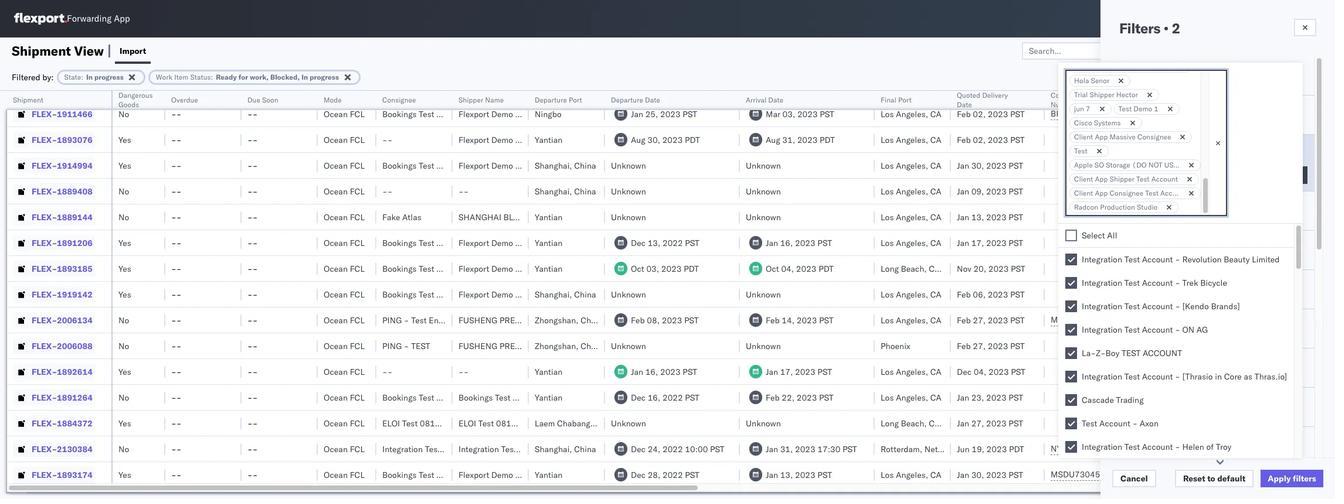 Task type: describe. For each thing, give the bounding box(es) containing it.
choi
[[1240, 160, 1258, 171]]

shanghai, for jan 09, 2023 pst
[[535, 186, 572, 197]]

angeles, for flex-1919142
[[896, 290, 929, 300]]

netherlands
[[925, 444, 971, 455]]

feb 02, 2023 pst for pdt
[[957, 135, 1025, 145]]

los angeles, ca for 1815384
[[881, 83, 942, 94]]

as
[[1245, 372, 1253, 383]]

consignee button
[[377, 93, 441, 105]]

bookings test consignee for dec 16, 2022 pst
[[383, 393, 476, 403]]

consignee inside button
[[383, 96, 416, 104]]

client name
[[1120, 149, 1169, 160]]

feb 02, 2023 pst for pst
[[957, 109, 1025, 119]]

jeffrey zhang, wan liu - test
[[1204, 238, 1312, 248]]

flex- for 2006088
[[32, 341, 57, 352]]

27, for phoenix
[[974, 341, 986, 352]]

flex- for 2006134
[[32, 315, 57, 326]]

quoted delivery date button
[[952, 89, 1034, 110]]

4 flexport demo shipper co. from the top
[[459, 160, 558, 171]]

0 vertical spatial ltd
[[567, 212, 581, 223]]

nov 28, 2022 pst
[[957, 83, 1026, 94]]

integration test account - [thrasio in core as thras.io]
[[1082, 372, 1288, 383]]

bryan lacaillade
[[1204, 83, 1266, 94]]

0 horizontal spatial jan 17, 2023 pst
[[766, 367, 832, 378]]

rotterdam, netherlands
[[881, 444, 971, 455]]

15 resize handle column header from the left
[[1260, 91, 1274, 500]]

account for [thrasio
[[1143, 372, 1174, 383]]

31, for aug
[[783, 135, 796, 145]]

consignee name
[[1120, 245, 1186, 256]]

no for flex-1815384
[[119, 83, 129, 94]]

blocked,
[[270, 72, 300, 81]]

dec 13, 2022 pst
[[631, 238, 700, 248]]

dec for dec 04, 2023 pst
[[957, 367, 972, 378]]

arrival inside button
[[746, 96, 767, 104]]

fcl for flex-1893174
[[350, 470, 365, 481]]

2 081801 from the left
[[496, 419, 527, 429]]

filtered
[[12, 72, 40, 82]]

date inside arrival date button
[[769, 96, 784, 104]]

1889144
[[57, 212, 93, 223]]

0 vertical spatial test
[[1298, 238, 1312, 248]]

arrival date inside button
[[746, 96, 784, 104]]

1815384
[[57, 83, 93, 94]]

ningbo
[[535, 109, 562, 119]]

2 in from the left
[[302, 72, 308, 81]]

yes for flex-1914994
[[119, 160, 131, 171]]

bluetech
[[504, 212, 546, 223]]

account for [kendo
[[1143, 302, 1174, 312]]

flex-1893174
[[32, 470, 93, 481]]

flex-1914994 button
[[13, 158, 95, 174]]

1 081801 from the left
[[420, 419, 451, 429]]

fcl for flex-1889144
[[350, 212, 365, 223]]

•
[[1164, 19, 1169, 37]]

os
[[1303, 14, 1314, 23]]

1893076
[[57, 135, 93, 145]]

test demo 1
[[1119, 104, 1159, 113]]

shanghai, china for jun 19, 2023 pdt
[[535, 444, 596, 455]]

feb down quoted delivery date
[[957, 135, 971, 145]]

date inside quoted delivery date
[[957, 100, 973, 109]]

flex- for 1892614
[[32, 367, 57, 378]]

integration for integration test account - trek bicycle
[[1082, 278, 1123, 289]]

1 vertical spatial test
[[1285, 393, 1300, 403]]

demo for oct 03, 2023 pdt
[[492, 264, 513, 274]]

0 vertical spatial jan 17, 2023 pst
[[957, 238, 1024, 248]]

feb left the 22,
[[766, 393, 780, 403]]

china for flex-1889408
[[575, 186, 596, 197]]

shanghai, china for jan 30, 2023 pst
[[535, 160, 596, 171]]

select all
[[1082, 231, 1118, 241]]

integration test account - trek bicycle
[[1082, 278, 1228, 289]]

30, up mar 03, 2023 pst
[[783, 83, 796, 94]]

feb 06, 2023 pst
[[957, 290, 1025, 300]]

1 horizontal spatial departure port
[[1120, 324, 1179, 334]]

yes for flex-1893185
[[119, 264, 131, 274]]

rotterdam,
[[881, 444, 923, 455]]

destination for dec 30, 2022 pst
[[1128, 83, 1171, 94]]

02, for aug 31, 2023 pdt
[[974, 135, 986, 145]]

resize handle column header for container numbers
[[1108, 91, 1122, 500]]

los for flex-1911466
[[881, 109, 894, 119]]

4 flexport from the top
[[459, 160, 489, 171]]

1911466
[[57, 109, 93, 119]]

flex- for 1919142
[[32, 290, 57, 300]]

co., for test
[[545, 341, 562, 352]]

flex-1892614
[[32, 367, 93, 378]]

quoted
[[957, 91, 981, 100]]

2 vertical spatial arrival
[[1120, 442, 1147, 452]]

fcl for flex-1815384
[[350, 83, 365, 94]]

ocean fcl for flex-2006088
[[324, 341, 365, 352]]

solaredge
[[1091, 62, 1123, 71]]

7
[[1087, 104, 1091, 113]]

use)
[[1165, 161, 1183, 170]]

ag
[[1197, 325, 1209, 336]]

2 progress from the left
[[310, 72, 339, 81]]

dec 16, 2022 pst
[[631, 393, 700, 403]]

4 delivery from the top
[[1173, 290, 1202, 300]]

yes for flex-1891206
[[119, 238, 131, 248]]

china for flex-2006088
[[581, 341, 603, 352]]

os button
[[1295, 5, 1322, 32]]

1892614
[[57, 367, 93, 378]]

30, up jan 09, 2023 pst
[[972, 160, 985, 171]]

item
[[174, 72, 188, 81]]

jaehyung for jaehyung choi, leo tu
[[1204, 290, 1238, 300]]

date inside departure date button
[[645, 96, 660, 104]]

flex-2130384 button
[[13, 441, 95, 458]]

resize handle column header for shipper name
[[515, 91, 529, 500]]

bookings test consignee for oct 03, 2023 pdt
[[383, 264, 476, 274]]

28, for dec
[[648, 470, 661, 481]]

forwarding app
[[67, 13, 130, 24]]

integration for integration test account - [thrasio in core as thras.io]
[[1082, 372, 1123, 383]]

work
[[156, 72, 173, 81]]

17:30
[[818, 444, 841, 455]]

departure date inside button
[[611, 96, 660, 104]]

china for flex-1914994
[[575, 160, 596, 171]]

0 vertical spatial jan 16, 2023 pst
[[766, 238, 832, 248]]

7 flexport demo shipper co. from the top
[[459, 290, 558, 300]]

trial
[[1075, 90, 1089, 99]]

yantian for aug 30, 2023 pdt
[[535, 135, 563, 145]]

1 in from the left
[[86, 72, 93, 81]]

cascade
[[1082, 395, 1115, 406]]

import button
[[115, 38, 151, 64]]

assignee
[[1204, 96, 1233, 104]]

4 destination delivery from the top
[[1128, 290, 1202, 300]]

shipper name inside "button"
[[459, 96, 504, 104]]

jaehyung choi, leo tu
[[1204, 290, 1287, 300]]

ocean for 1889144
[[324, 212, 348, 223]]

long beach, california for nov
[[881, 264, 966, 274]]

dec 30, 2022 pst
[[766, 83, 835, 94]]

1 eloi test 081801 from the left
[[383, 419, 451, 429]]

22,
[[782, 393, 795, 403]]

yes for flex-1893076
[[119, 135, 131, 145]]

flex-1884372 button
[[13, 416, 95, 432]]

2 : from the left
[[211, 72, 213, 81]]

to
[[1208, 474, 1216, 485]]

yes for flex-1919142
[[119, 290, 131, 300]]

flex-1893174 button
[[13, 467, 95, 484]]

leo
[[1262, 290, 1276, 300]]

bicu1234565, demu1232567
[[1051, 109, 1171, 119]]

ocean for 1889408
[[324, 186, 348, 197]]

1 horizontal spatial shipper name
[[1120, 206, 1176, 216]]

goods
[[119, 100, 139, 109]]

ocean fcl for flex-1914994
[[324, 160, 365, 171]]

6 destination from the top
[[1128, 341, 1171, 352]]

soon
[[262, 96, 278, 104]]

trial shipper hector
[[1075, 90, 1139, 99]]

shanghai bluetech co., ltd
[[459, 212, 581, 223]]

4 destination from the top
[[1128, 290, 1171, 300]]

partner
[[1128, 96, 1151, 104]]

troy
[[1217, 442, 1232, 453]]

flex-1911466
[[32, 109, 93, 119]]

hector
[[1117, 90, 1139, 99]]

apple so storage (do not use)
[[1075, 161, 1183, 170]]

0 vertical spatial 16,
[[781, 238, 793, 248]]

zhongshan, china for ping - test entity
[[535, 315, 603, 326]]

fcl for flex-2006088
[[350, 341, 365, 352]]

services
[[1153, 96, 1180, 104]]

nov for nov 28, 2022 pst
[[957, 83, 972, 94]]

jan 30, 2023 pst for shanghai, china
[[957, 160, 1024, 171]]

1 horizontal spatial departure date
[[1120, 363, 1181, 374]]

beach, for nov 20, 2023 pst
[[901, 264, 927, 274]]

14 resize handle column header from the left
[[1184, 91, 1198, 500]]

los for flex-1914994
[[881, 160, 894, 171]]

no for flex-2006088
[[119, 341, 129, 352]]

ocean fcl for flex-1919142
[[324, 290, 365, 300]]

1 vertical spatial demu1232567
[[1111, 109, 1171, 119]]

feb down feb 06, 2023 pst
[[957, 315, 971, 326]]

limited
[[1253, 255, 1280, 265]]

pdt for oct 03, 2023 pdt
[[684, 264, 699, 274]]

helen
[[1183, 442, 1205, 453]]

china for flex-1919142
[[575, 290, 596, 300]]

jaehyung for jaehyung choi
[[1204, 160, 1238, 171]]

los for flex-1891264
[[881, 393, 894, 403]]

jun 7
[[1075, 104, 1091, 113]]

shipper for flex-1893174
[[516, 470, 544, 481]]

7 flexport from the top
[[459, 290, 489, 300]]

departure down la-z-boy test account
[[1120, 363, 1160, 374]]

feb left 14,
[[766, 315, 780, 326]]

1 : from the left
[[81, 72, 83, 81]]

2 eloi test 081801 from the left
[[459, 419, 527, 429]]

account for revolution
[[1143, 255, 1174, 265]]

ca for flex-1914994
[[931, 160, 942, 171]]

departure port button
[[529, 93, 594, 105]]

flexport demo shipper co. for oct 03, 2023 pdt
[[459, 264, 558, 274]]

flex- for 1891206
[[32, 238, 57, 248]]

ping - test entity
[[383, 315, 451, 326]]

resize handle column header for departure date
[[726, 91, 740, 500]]

flexport for aug 30, 2023 pdt
[[459, 135, 489, 145]]

delivery for dec 30, 2022 pst
[[1173, 83, 1202, 94]]

ocean for 2130384
[[324, 444, 348, 455]]

3 resize handle column header from the left
[[228, 91, 242, 500]]

zhang,
[[1231, 238, 1256, 248]]

0 vertical spatial 13,
[[972, 212, 985, 223]]

integration test account - [kendo brands]
[[1082, 302, 1241, 312]]

1 eloi from the left
[[383, 419, 400, 429]]

fcl for flex-1891264
[[350, 393, 365, 403]]

departure up the ningbo
[[535, 96, 567, 104]]

integration test account - revolution beauty limited
[[1082, 255, 1280, 265]]

flex-1911466 button
[[13, 106, 95, 122]]

delivery for jan 13, 2023 pst
[[1173, 470, 1202, 481]]

resize handle column header for arrival date
[[861, 91, 875, 500]]

delivery for oct 04, 2023 pdt
[[1173, 264, 1202, 274]]

shipment for shipment
[[13, 96, 43, 104]]

1914994
[[57, 160, 93, 171]]

destination for jan 17, 2023 pst
[[1128, 367, 1171, 378]]

25,
[[646, 109, 658, 119]]

nov for nov 20, 2023 pst
[[957, 264, 972, 274]]

19,
[[972, 444, 985, 455]]

1 progress from the left
[[94, 72, 124, 81]]

yantian for dec 09, 2022 pst
[[535, 83, 563, 94]]

ca for flex-1891206
[[931, 238, 942, 248]]

integration test account - helen of troy
[[1082, 442, 1232, 453]]

6 delivery from the top
[[1173, 341, 1202, 352]]

shipper for flex-1893076
[[516, 135, 544, 145]]

4 resize handle column header from the left
[[304, 91, 318, 500]]

forwarding app link
[[14, 13, 130, 25]]

27, for los angeles, ca
[[974, 315, 986, 326]]

2022 for dec 16, 2022 pst
[[663, 393, 683, 403]]

apply
[[1269, 474, 1292, 485]]

flex-1889408
[[32, 186, 93, 197]]

departure up jan 25, 2023 pst
[[611, 96, 644, 104]]

nyku9743990
[[1051, 444, 1109, 455]]

1 horizontal spatial jan 13, 2023 pst
[[957, 212, 1024, 223]]

feb left 06,
[[957, 290, 971, 300]]

6 destination delivery from the top
[[1128, 341, 1202, 352]]

04, for dec
[[974, 367, 987, 378]]

0 horizontal spatial test
[[411, 341, 430, 352]]

2 vertical spatial 13,
[[781, 470, 793, 481]]

0 vertical spatial 17,
[[972, 238, 985, 248]]

delivery for feb 14, 2023 pst
[[1173, 315, 1202, 326]]

6 bookings test consignee from the top
[[383, 290, 476, 300]]

integration for integration test account - on ag
[[1082, 325, 1123, 336]]

3 bookings test consignee from the top
[[383, 160, 476, 171]]

fcl for flex-2006134
[[350, 315, 365, 326]]

0 horizontal spatial 17,
[[781, 367, 793, 378]]

fusheng for ping - test entity
[[459, 315, 498, 326]]



Task type: locate. For each thing, give the bounding box(es) containing it.
7 angeles, from the top
[[896, 238, 929, 248]]

9 resize handle column header from the left
[[726, 91, 740, 500]]

1 horizontal spatial eloi test 081801
[[459, 419, 527, 429]]

1 yes from the top
[[119, 135, 131, 145]]

2 fusheng from the top
[[459, 341, 498, 352]]

1 vertical spatial jan 30, 2023 pst
[[957, 470, 1024, 481]]

16, up dec 16, 2022 pst at bottom
[[646, 367, 658, 378]]

3 ocean from the top
[[324, 135, 348, 145]]

ping up ping - test
[[383, 315, 402, 326]]

1 vertical spatial fusheng precision co., ltd
[[459, 341, 578, 352]]

flex- up flex-2006088 button
[[32, 315, 57, 326]]

1 delivery from the top
[[1173, 83, 1202, 94]]

flex- down shipment button
[[32, 109, 57, 119]]

(do
[[1133, 161, 1147, 170]]

precision for ping - test
[[500, 341, 543, 352]]

yes for flex-1884372
[[119, 419, 131, 429]]

flex- inside flex-2006088 button
[[32, 341, 57, 352]]

flex- up flex-1884372 button at bottom
[[32, 393, 57, 403]]

flex- for 1914994
[[32, 160, 57, 171]]

flex- down the by:
[[32, 83, 57, 94]]

ltd for test
[[564, 341, 578, 352]]

ocean fcl for flex-1815384
[[324, 83, 365, 94]]

17, up the 22,
[[781, 367, 793, 378]]

ca for flex-1893174
[[931, 470, 942, 481]]

03, right mar
[[783, 109, 796, 119]]

ca for flex-1815384
[[931, 83, 942, 94]]

destination
[[1128, 83, 1171, 94], [1128, 135, 1171, 145], [1128, 264, 1171, 274], [1128, 290, 1171, 300], [1128, 315, 1171, 326], [1128, 341, 1171, 352], [1128, 367, 1171, 378], [1128, 393, 1171, 403], [1128, 470, 1171, 481]]

final port
[[881, 96, 912, 104]]

Search Shipments (/) text field
[[1111, 10, 1224, 28]]

in right the 'blocked,'
[[302, 72, 308, 81]]

1 los angeles, ca from the top
[[881, 83, 942, 94]]

8 yantian from the top
[[535, 470, 563, 481]]

9 flex- from the top
[[32, 290, 57, 300]]

13, down jan 31, 2023 17:30 pst
[[781, 470, 793, 481]]

8 yes from the top
[[119, 470, 131, 481]]

shipper for flex-1911466
[[516, 109, 544, 119]]

flex-1891206 button
[[13, 235, 95, 251]]

0 vertical spatial feb 27, 2023 pst
[[957, 315, 1025, 326]]

1891264
[[57, 393, 93, 403]]

9 destination delivery from the top
[[1128, 470, 1202, 481]]

flex-1893185
[[32, 264, 93, 274]]

flexport demo shipper co. for aug 30, 2023 pdt
[[459, 135, 558, 145]]

angeles,
[[896, 83, 929, 94], [896, 109, 929, 119], [896, 135, 929, 145], [896, 160, 929, 171], [896, 186, 929, 197], [896, 212, 929, 223], [896, 238, 929, 248], [896, 290, 929, 300], [896, 315, 929, 326], [896, 367, 929, 378], [896, 393, 929, 403], [896, 470, 929, 481]]

no for flex-2006134
[[119, 315, 129, 326]]

1 feb 27, 2023 pst from the top
[[957, 315, 1025, 326]]

dec for dec 24, 2022 10:00 pst
[[631, 444, 646, 455]]

long beach, california up 'rotterdam, netherlands'
[[881, 419, 966, 429]]

7 ca from the top
[[931, 238, 942, 248]]

resize handle column header for quoted delivery date
[[1031, 91, 1045, 500]]

1 vertical spatial zhongshan,
[[535, 341, 579, 352]]

pdt up feb 14, 2023 pst
[[819, 264, 834, 274]]

flex-1891264
[[32, 393, 93, 403]]

storage
[[1107, 161, 1131, 170]]

1 vertical spatial 17,
[[781, 367, 793, 378]]

1 vertical spatial 13,
[[648, 238, 661, 248]]

2 oct from the left
[[766, 264, 780, 274]]

client for client app consignee test account
[[1075, 189, 1094, 198]]

0 vertical spatial jan 13, 2023 pst
[[957, 212, 1024, 223]]

flex- inside flex-1911466 "button"
[[32, 109, 57, 119]]

2 eloi from the left
[[459, 419, 477, 429]]

nov
[[957, 83, 972, 94], [957, 264, 972, 274]]

3 delivery from the top
[[1173, 264, 1202, 274]]

1 vertical spatial ping
[[383, 341, 402, 352]]

ocean fcl for flex-1892614
[[324, 367, 365, 378]]

destination delivery down integration test account - [kendo brands]
[[1128, 315, 1202, 326]]

1 vertical spatial jan 16, 2023 pst
[[631, 367, 698, 378]]

flex- for 2130384
[[32, 444, 57, 455]]

departure port down integration test account - [kendo brands]
[[1120, 324, 1179, 334]]

china
[[575, 160, 596, 171], [575, 186, 596, 197], [575, 290, 596, 300], [581, 315, 603, 326], [581, 341, 603, 352], [544, 393, 566, 403], [575, 444, 596, 455]]

flex-1889144
[[32, 212, 93, 223]]

state up 1815384
[[64, 72, 81, 81]]

jan 30, 2023 pst down the 'jun 19, 2023 pdt'
[[957, 470, 1024, 481]]

6 flex- from the top
[[32, 212, 57, 223]]

no for flex-2130384
[[119, 444, 129, 455]]

entity
[[429, 315, 451, 326]]

shipment for shipment view
[[12, 43, 71, 59]]

0 horizontal spatial jan 13, 2023 pst
[[766, 470, 832, 481]]

due
[[248, 96, 260, 104]]

1 ca from the top
[[931, 83, 942, 94]]

16 fcl from the top
[[350, 470, 365, 481]]

california left 20,
[[929, 264, 966, 274]]

test right boy
[[1122, 348, 1141, 359]]

axon
[[1140, 419, 1159, 429]]

flexport for dec 09, 2022 pst
[[459, 83, 489, 94]]

jan 30, 2023 pst up jan 09, 2023 pst
[[957, 160, 1024, 171]]

jeffrey
[[1204, 238, 1229, 248]]

ocean for 1893174
[[324, 470, 348, 481]]

client for client name
[[1120, 149, 1144, 160]]

mar
[[766, 109, 781, 119]]

flex- inside 'flex-1893076' button
[[32, 135, 57, 145]]

10 los angeles, ca from the top
[[881, 367, 942, 378]]

no for flex-1911466
[[119, 109, 129, 119]]

2 flex- from the top
[[32, 109, 57, 119]]

oct
[[631, 264, 645, 274], [766, 264, 780, 274]]

los angeles, ca
[[881, 83, 942, 94], [881, 109, 942, 119], [881, 135, 942, 145], [881, 160, 942, 171], [881, 186, 942, 197], [881, 212, 942, 223], [881, 238, 942, 248], [881, 290, 942, 300], [881, 315, 942, 326], [881, 367, 942, 378], [881, 393, 942, 403], [881, 470, 942, 481]]

1 horizontal spatial 17,
[[972, 238, 985, 248]]

quoted delivery date
[[957, 91, 1009, 109]]

1 horizontal spatial oct
[[766, 264, 780, 274]]

co.
[[547, 83, 558, 94], [547, 109, 558, 119], [547, 135, 558, 145], [547, 160, 558, 171], [547, 238, 558, 248], [547, 264, 558, 274], [547, 290, 558, 300], [547, 470, 558, 481]]

jan 17, 2023 pst up nov 20, 2023 pst
[[957, 238, 1024, 248]]

2 vertical spatial ltd
[[564, 341, 578, 352]]

date down the account
[[1162, 363, 1181, 374]]

ca for flex-2006134
[[931, 315, 942, 326]]

shanghai, china for feb 06, 2023 pst
[[535, 290, 596, 300]]

systems
[[1095, 119, 1121, 127]]

work item status : ready for work, blocked, in progress
[[156, 72, 339, 81]]

0 horizontal spatial departure date
[[611, 96, 660, 104]]

yantian for jan 16, 2023 pst
[[535, 367, 563, 378]]

1 horizontal spatial :
[[211, 72, 213, 81]]

2022 for dec 30, 2022 pst
[[798, 83, 818, 94]]

name inside "button"
[[485, 96, 504, 104]]

in
[[86, 72, 93, 81], [302, 72, 308, 81]]

13 ocean fcl from the top
[[324, 393, 365, 403]]

0 vertical spatial shipment
[[12, 43, 71, 59]]

apply filters
[[1269, 474, 1317, 485]]

test down ping - test entity
[[411, 341, 430, 352]]

delivery down integration test account - [thrasio in core as thras.io]
[[1173, 393, 1202, 403]]

client down apple
[[1075, 175, 1094, 184]]

jan 23, 2023 pst
[[957, 393, 1024, 403]]

client up radcon
[[1075, 189, 1094, 198]]

flex- inside flex-2006134 button
[[32, 315, 57, 326]]

1 vertical spatial 04,
[[974, 367, 987, 378]]

5 flexport demo shipper co. from the top
[[459, 238, 558, 248]]

0 vertical spatial feb 02, 2023 pst
[[957, 109, 1025, 119]]

9 ca from the top
[[931, 315, 942, 326]]

0 vertical spatial co.,
[[548, 212, 565, 223]]

not
[[1140, 62, 1152, 71]]

1 long from the top
[[881, 264, 899, 274]]

destination for jan 13, 2023 pst
[[1128, 470, 1171, 481]]

list box containing select all
[[1059, 224, 1295, 500]]

list box
[[1059, 224, 1295, 500]]

destination down integration test account - helen of troy at the bottom of page
[[1128, 470, 1171, 481]]

jaehyung left choi
[[1204, 160, 1238, 171]]

departure date button
[[605, 93, 729, 105]]

los angeles, ca for 1892614
[[881, 367, 942, 378]]

3 shanghai, from the top
[[535, 290, 572, 300]]

los for flex-1889408
[[881, 186, 894, 197]]

china for flex-2130384
[[575, 444, 596, 455]]

1 precision from the top
[[500, 315, 543, 326]]

use)
[[1153, 62, 1170, 71]]

jan 16, 2023 pst up oct 04, 2023 pdt
[[766, 238, 832, 248]]

2 beach, from the top
[[901, 419, 927, 429]]

1 angeles, from the top
[[896, 83, 929, 94]]

feb 02, 2023 pst
[[957, 109, 1025, 119], [957, 135, 1025, 145]]

feb 02, 2023 pst down delivery
[[957, 109, 1025, 119]]

destination down the account
[[1128, 367, 1171, 378]]

4 co. from the top
[[547, 160, 558, 171]]

california up netherlands
[[929, 419, 966, 429]]

10 flex- from the top
[[32, 315, 57, 326]]

flex- inside flex-1815384 'button'
[[32, 83, 57, 94]]

ocean fcl for flex-1891264
[[324, 393, 365, 403]]

app right forwarding
[[114, 13, 130, 24]]

flexport
[[459, 83, 489, 94], [459, 109, 489, 119], [459, 135, 489, 145], [459, 160, 489, 171], [459, 238, 489, 248], [459, 264, 489, 274], [459, 290, 489, 300], [459, 470, 489, 481]]

mode inside button
[[324, 96, 342, 104]]

flex- inside flex-1889144 button
[[32, 212, 57, 223]]

pst
[[685, 83, 700, 94], [820, 83, 835, 94], [1011, 83, 1026, 94], [683, 109, 698, 119], [820, 109, 835, 119], [1011, 109, 1025, 119], [1011, 135, 1025, 145], [1009, 160, 1024, 171], [1009, 186, 1024, 197], [1009, 212, 1024, 223], [685, 238, 700, 248], [818, 238, 832, 248], [1009, 238, 1024, 248], [1011, 264, 1026, 274], [1011, 290, 1025, 300], [685, 315, 699, 326], [820, 315, 834, 326], [1011, 315, 1025, 326], [1011, 341, 1025, 352], [683, 367, 698, 378], [818, 367, 832, 378], [1012, 367, 1026, 378], [685, 393, 700, 403], [820, 393, 834, 403], [1009, 393, 1024, 403], [1009, 419, 1024, 429], [710, 444, 725, 455], [843, 444, 858, 455], [685, 470, 700, 481], [818, 470, 832, 481], [1009, 470, 1024, 481]]

5 flexport from the top
[[459, 238, 489, 248]]

3 integration from the top
[[1082, 302, 1123, 312]]

demo for aug 30, 2023 pdt
[[492, 135, 513, 145]]

flex- down flex-2130384 button
[[32, 470, 57, 481]]

los
[[881, 83, 894, 94], [881, 109, 894, 119], [881, 135, 894, 145], [881, 160, 894, 171], [881, 186, 894, 197], [881, 212, 894, 223], [881, 238, 894, 248], [881, 290, 894, 300], [881, 315, 894, 326], [881, 367, 894, 378], [881, 393, 894, 403], [881, 470, 894, 481]]

dangerous goods
[[119, 91, 153, 109]]

7 co. from the top
[[547, 290, 558, 300]]

2 vertical spatial 16,
[[648, 393, 661, 403]]

oct up feb 14, 2023 pst
[[766, 264, 780, 274]]

0 vertical spatial departure date
[[611, 96, 660, 104]]

angeles, for flex-1891264
[[896, 393, 929, 403]]

flex-1914994
[[32, 160, 93, 171]]

6 angeles, from the top
[[896, 212, 929, 223]]

work,
[[250, 72, 269, 81]]

3 yantian from the top
[[535, 212, 563, 223]]

11 los angeles, ca from the top
[[881, 393, 942, 403]]

flex- inside flex-1891264 button
[[32, 393, 57, 403]]

0 horizontal spatial jan 16, 2023 pst
[[631, 367, 698, 378]]

1 feb 02, 2023 pst from the top
[[957, 109, 1025, 119]]

04, up 23,
[[974, 367, 987, 378]]

0 vertical spatial nov
[[957, 83, 972, 94]]

flex-2130384
[[32, 444, 93, 455]]

feb left 08,
[[631, 315, 645, 326]]

1 jan 30, 2023 pst from the top
[[957, 160, 1024, 171]]

fcl for flex-1889408
[[350, 186, 365, 197]]

delivery
[[1173, 83, 1202, 94], [1173, 135, 1202, 145], [1173, 264, 1202, 274], [1173, 290, 1202, 300], [1173, 315, 1202, 326], [1173, 341, 1202, 352], [1173, 367, 1202, 378], [1173, 393, 1202, 403], [1173, 470, 1202, 481]]

1 resize handle column header from the left
[[97, 91, 111, 500]]

delivery down the account
[[1173, 367, 1202, 378]]

1893185
[[57, 264, 93, 274]]

0 vertical spatial jaehyung
[[1204, 160, 1238, 171]]

yes down "goods"
[[119, 135, 131, 145]]

client down cisco
[[1075, 133, 1094, 141]]

flex- inside flex-1884372 button
[[32, 419, 57, 429]]

1 horizontal spatial state
[[1120, 70, 1141, 81]]

delivery down [kendo
[[1173, 315, 1202, 326]]

0 horizontal spatial arrival date
[[746, 96, 784, 104]]

flex- inside flex-1889408 button
[[32, 186, 57, 197]]

None text field
[[1182, 202, 1193, 212]]

0 vertical spatial ping
[[383, 315, 402, 326]]

ping down ping - test entity
[[383, 341, 402, 352]]

0 vertical spatial 31,
[[783, 135, 796, 145]]

aug down 25,
[[631, 135, 646, 145]]

flex-
[[32, 83, 57, 94], [32, 109, 57, 119], [32, 135, 57, 145], [32, 160, 57, 171], [32, 186, 57, 197], [32, 212, 57, 223], [32, 238, 57, 248], [32, 264, 57, 274], [32, 290, 57, 300], [32, 315, 57, 326], [32, 341, 57, 352], [32, 367, 57, 378], [32, 393, 57, 403], [32, 419, 57, 429], [32, 444, 57, 455], [32, 470, 57, 481]]

0 vertical spatial long beach, california
[[881, 264, 966, 274]]

1 vertical spatial 09,
[[972, 186, 985, 197]]

oct for oct 04, 2023 pdt
[[766, 264, 780, 274]]

flex- inside the "flex-1919142" button
[[32, 290, 57, 300]]

shipper inside shipper name "button"
[[459, 96, 484, 104]]

[kendo
[[1183, 302, 1210, 312]]

04, up 14,
[[782, 264, 794, 274]]

yes right 1893174
[[119, 470, 131, 481]]

client up apple so storage (do not use)
[[1120, 149, 1144, 160]]

flexport for dec 13, 2022 pst
[[459, 238, 489, 248]]

flex- inside flex-1914994 button
[[32, 160, 57, 171]]

1 flexport demo shipper co. from the top
[[459, 83, 558, 94]]

oct 04, 2023 pdt
[[766, 264, 834, 274]]

shipment inside shipment button
[[13, 96, 43, 104]]

0 vertical spatial arrival date
[[746, 96, 784, 104]]

no right 1891264
[[119, 393, 129, 403]]

resize handle column header
[[97, 91, 111, 500], [151, 91, 165, 500], [228, 91, 242, 500], [304, 91, 318, 500], [363, 91, 377, 500], [439, 91, 453, 500], [515, 91, 529, 500], [591, 91, 605, 500], [726, 91, 740, 500], [861, 91, 875, 500], [938, 91, 952, 500], [1031, 91, 1045, 500], [1108, 91, 1122, 500], [1184, 91, 1198, 500], [1260, 91, 1274, 500]]

revolution
[[1183, 255, 1222, 265]]

0 vertical spatial shipper name
[[459, 96, 504, 104]]

ocean for 1891206
[[324, 238, 348, 248]]

1 vertical spatial long beach, california
[[881, 419, 966, 429]]

arrival up test account - axon at the right
[[1120, 402, 1147, 413]]

7 yes from the top
[[119, 419, 131, 429]]

aug down mar
[[766, 135, 781, 145]]

flex-1919142
[[32, 290, 93, 300]]

27, up the dec 04, 2023 pst
[[974, 341, 986, 352]]

0 horizontal spatial 03,
[[647, 264, 660, 274]]

flex- for 1893174
[[32, 470, 57, 481]]

oct down dec 13, 2022 pst
[[631, 264, 645, 274]]

12 angeles, from the top
[[896, 470, 929, 481]]

demo for dec 13, 2022 pst
[[492, 238, 513, 248]]

0 vertical spatial jan 30, 2023 pst
[[957, 160, 1024, 171]]

0 vertical spatial 02,
[[974, 109, 986, 119]]

precision for ping - test entity
[[500, 315, 543, 326]]

pdt for oct 04, 2023 pdt
[[819, 264, 834, 274]]

1 zhongshan, china from the top
[[535, 315, 603, 326]]

zhongshan, china
[[535, 315, 603, 326], [535, 341, 603, 352]]

1 vertical spatial arrival date
[[1120, 442, 1167, 452]]

2022 down the dec 24, 2022 10:00 pst
[[663, 470, 683, 481]]

1 vertical spatial zhongshan, china
[[535, 341, 603, 352]]

arrival date down axon
[[1120, 442, 1167, 452]]

0 vertical spatial departure port
[[535, 96, 582, 104]]

31, left 17:30
[[781, 444, 793, 455]]

fcl for flex-1892614
[[350, 367, 365, 378]]

flex- down flex-2006088 button
[[32, 367, 57, 378]]

destination delivery for aug 31, 2023 pdt
[[1128, 135, 1202, 145]]

7 yantian from the top
[[535, 393, 563, 403]]

6 ocean fcl from the top
[[324, 212, 365, 223]]

yes for flex-1892614
[[119, 367, 131, 378]]

app
[[114, 13, 130, 24], [1096, 133, 1109, 141], [1096, 175, 1109, 184], [1096, 189, 1109, 198]]

2023
[[661, 109, 681, 119], [798, 109, 818, 119], [988, 109, 1009, 119], [663, 135, 683, 145], [798, 135, 818, 145], [988, 135, 1009, 145], [987, 160, 1007, 171], [987, 186, 1007, 197], [987, 212, 1007, 223], [796, 238, 816, 248], [987, 238, 1007, 248], [662, 264, 682, 274], [797, 264, 817, 274], [989, 264, 1009, 274], [988, 290, 1009, 300], [662, 315, 683, 326], [797, 315, 817, 326], [988, 315, 1009, 326], [988, 341, 1009, 352], [661, 367, 681, 378], [796, 367, 816, 378], [989, 367, 1010, 378], [797, 393, 817, 403], [987, 393, 1007, 403], [987, 419, 1007, 429], [796, 444, 816, 455], [987, 444, 1008, 455], [796, 470, 816, 481], [987, 470, 1007, 481]]

cascade trading
[[1082, 395, 1144, 406]]

flexport for jan 25, 2023 pst
[[459, 109, 489, 119]]

state : in progress
[[64, 72, 124, 81]]

los for flex-1919142
[[881, 290, 894, 300]]

0 vertical spatial precision
[[500, 315, 543, 326]]

1 oct from the left
[[631, 264, 645, 274]]

1 horizontal spatial eloi
[[459, 419, 477, 429]]

7 flex- from the top
[[32, 238, 57, 248]]

14 ocean from the top
[[324, 419, 348, 429]]

shanghai, for feb 06, 2023 pst
[[535, 290, 572, 300]]

shanghai, for jun 19, 2023 pdt
[[535, 444, 572, 455]]

4 yantian from the top
[[535, 238, 563, 248]]

date up 25,
[[645, 96, 660, 104]]

flexport. image
[[14, 13, 67, 25]]

los angeles, ca for 1919142
[[881, 290, 942, 300]]

1 vertical spatial mode
[[1120, 110, 1142, 120]]

ocean fcl for flex-2130384
[[324, 444, 365, 455]]

fcl for flex-1891206
[[350, 238, 365, 248]]

8 delivery from the top
[[1173, 393, 1202, 403]]

radcon production studio
[[1075, 203, 1158, 212]]

10 ca from the top
[[931, 367, 942, 378]]

status
[[190, 72, 211, 81]]

account for trek
[[1143, 278, 1174, 289]]

2130384
[[57, 444, 93, 455]]

1 vertical spatial 27,
[[974, 341, 986, 352]]

10 los from the top
[[881, 367, 894, 378]]

bookings for dec 09, 2022 pst
[[383, 83, 417, 94]]

9 angeles, from the top
[[896, 315, 929, 326]]

2022 for dec 28, 2022 pst
[[663, 470, 683, 481]]

j
[[1280, 393, 1283, 403]]

ocean for 1911466
[[324, 109, 348, 119]]

None checkbox
[[1066, 230, 1078, 242], [1066, 348, 1078, 360], [1066, 371, 1078, 383], [1066, 395, 1078, 407], [1066, 418, 1078, 430], [1066, 442, 1078, 453], [1066, 230, 1078, 242], [1066, 348, 1078, 360], [1066, 371, 1078, 383], [1066, 395, 1078, 407], [1066, 418, 1078, 430], [1066, 442, 1078, 453]]

date up mar
[[769, 96, 784, 104]]

atlas
[[402, 212, 422, 223]]

dec for dec 30, 2022 pst
[[766, 83, 781, 94]]

1 vertical spatial nov
[[957, 264, 972, 274]]

12 ca from the top
[[931, 470, 942, 481]]

bicu1234565,
[[1051, 109, 1109, 119]]

1 horizontal spatial 13,
[[781, 470, 793, 481]]

laem chabang, thailand
[[535, 419, 628, 429]]

flex- inside the "flex-1892614" button
[[32, 367, 57, 378]]

1 vertical spatial jaehyung
[[1204, 290, 1238, 300]]

date down axon
[[1149, 442, 1167, 452]]

8 destination from the top
[[1128, 393, 1171, 403]]

integration for integration test account - helen of troy
[[1082, 442, 1123, 453]]

test inside list box
[[1122, 348, 1141, 359]]

flexport demo shipper co. for jan 25, 2023 pst
[[459, 109, 558, 119]]

27, down 23,
[[972, 419, 985, 429]]

30, down 19,
[[972, 470, 985, 481]]

1 vertical spatial arrival
[[1120, 402, 1147, 413]]

1 vertical spatial 03,
[[647, 264, 660, 274]]

4 flex- from the top
[[32, 160, 57, 171]]

app for client app shipper test account
[[1096, 175, 1109, 184]]

0 horizontal spatial 04,
[[782, 264, 794, 274]]

0 vertical spatial arrival
[[746, 96, 767, 104]]

2022 up jan 25, 2023 pst
[[663, 83, 683, 94]]

2 horizontal spatial 13,
[[972, 212, 985, 223]]

destination delivery up integration test account - trek bicycle
[[1128, 264, 1202, 274]]

destination down integration test account - on ag
[[1128, 341, 1171, 352]]

1 horizontal spatial test
[[1122, 348, 1141, 359]]

1 horizontal spatial arrival date
[[1120, 442, 1167, 452]]

0 horizontal spatial eloi test 081801
[[383, 419, 451, 429]]

angeles, for flex-1815384
[[896, 83, 929, 94]]

1 vertical spatial fusheng
[[459, 341, 498, 352]]

2022 right quoted
[[989, 83, 1009, 94]]

1 vertical spatial ltd
[[564, 315, 578, 326]]

27, down 06,
[[974, 315, 986, 326]]

1 vertical spatial jan 17, 2023 pst
[[766, 367, 832, 378]]

vessel
[[1120, 285, 1145, 295]]

17,
[[972, 238, 985, 248], [781, 367, 793, 378]]

1 vertical spatial 31,
[[781, 444, 793, 455]]

0 horizontal spatial progress
[[94, 72, 124, 81]]

delivery up services
[[1173, 83, 1202, 94]]

7 bookings test consignee from the top
[[383, 393, 476, 403]]

2 ca from the top
[[931, 109, 942, 119]]

10 angeles, from the top
[[896, 367, 929, 378]]

11 resize handle column header from the left
[[938, 91, 952, 500]]

resize handle column header for consignee
[[439, 91, 453, 500]]

16, up 24,
[[648, 393, 661, 403]]

: up 1815384
[[81, 72, 83, 81]]

16, for jan
[[646, 367, 658, 378]]

feb up the dec 04, 2023 pst
[[957, 341, 971, 352]]

1 vertical spatial 16,
[[646, 367, 658, 378]]

0 horizontal spatial oct
[[631, 264, 645, 274]]

15 flex- from the top
[[32, 444, 57, 455]]

8 flexport from the top
[[459, 470, 489, 481]]

flex- down flex-1884372 button at bottom
[[32, 444, 57, 455]]

15 ocean fcl from the top
[[324, 444, 365, 455]]

0 horizontal spatial eloi
[[383, 419, 400, 429]]

ocean for 1891264
[[324, 393, 348, 403]]

dec 04, 2023 pst
[[957, 367, 1026, 378]]

flex- inside flex-1891206 button
[[32, 238, 57, 248]]

departure port inside departure port button
[[535, 96, 582, 104]]

1 horizontal spatial mode
[[1120, 110, 1142, 120]]

shipper for flex-1919142
[[516, 290, 544, 300]]

flex- inside "flex-1893185" button
[[32, 264, 57, 274]]

6 flexport demo shipper co. from the top
[[459, 264, 558, 274]]

account
[[1152, 175, 1179, 184], [1161, 189, 1188, 198], [1143, 255, 1174, 265], [1143, 278, 1174, 289], [1143, 302, 1174, 312], [1143, 325, 1174, 336], [1143, 372, 1174, 383], [1100, 419, 1131, 429], [1143, 442, 1174, 453]]

2022 for dec 09, 2022 pst
[[663, 83, 683, 94]]

6 yes from the top
[[119, 367, 131, 378]]

angeles, for flex-1893076
[[896, 135, 929, 145]]

feb 08, 2023 pst
[[631, 315, 699, 326]]

fusheng precision co., ltd
[[459, 315, 578, 326], [459, 341, 578, 352]]

delivery down on at the bottom of page
[[1173, 341, 1202, 352]]

destination up integration test account - trek bicycle
[[1128, 264, 1171, 274]]

client for client app shipper test account
[[1075, 175, 1094, 184]]

dec 28, 2022 pst
[[631, 470, 700, 481]]

1 horizontal spatial in
[[302, 72, 308, 81]]

5 yantian from the top
[[535, 264, 563, 274]]

destination delivery up client name
[[1128, 135, 1202, 145]]

fusheng for ping - test
[[459, 341, 498, 352]]

bookings for jan 25, 2023 pst
[[383, 109, 417, 119]]

0 vertical spatial zhongshan,
[[535, 315, 579, 326]]

feb 27, 2023 pst for phoenix
[[957, 341, 1025, 352]]

16, up oct 04, 2023 pdt
[[781, 238, 793, 248]]

0 horizontal spatial state
[[64, 72, 81, 81]]

flexport demo shipper co.
[[459, 83, 558, 94], [459, 109, 558, 119], [459, 135, 558, 145], [459, 160, 558, 171], [459, 238, 558, 248], [459, 264, 558, 274], [459, 290, 558, 300], [459, 470, 558, 481]]

1 horizontal spatial 28,
[[974, 83, 987, 94]]

5 destination from the top
[[1128, 315, 1171, 326]]

aug 30, 2023 pdt
[[631, 135, 700, 145]]

flex- down flex-1891264 button
[[32, 419, 57, 429]]

app down so
[[1096, 175, 1109, 184]]

reset to default
[[1184, 474, 1246, 485]]

feb 27, 2023 pst up the dec 04, 2023 pst
[[957, 341, 1025, 352]]

1 vertical spatial 28,
[[648, 470, 661, 481]]

3 los angeles, ca from the top
[[881, 135, 942, 145]]

long for nov 20, 2023 pst
[[881, 264, 899, 274]]

feb 02, 2023 pst down quoted delivery date
[[957, 135, 1025, 145]]

cancel button
[[1113, 471, 1157, 488]]

1 vertical spatial jan 13, 2023 pst
[[766, 470, 832, 481]]

14 flex- from the top
[[32, 419, 57, 429]]

2 shanghai, from the top
[[535, 186, 572, 197]]

container numbers
[[1051, 91, 1083, 109]]

1 horizontal spatial 081801
[[496, 419, 527, 429]]

los for flex-1891206
[[881, 238, 894, 248]]

shipper for flex-1891206
[[516, 238, 544, 248]]

zhongshan, for ping - test
[[535, 341, 579, 352]]

0 horizontal spatial 13,
[[648, 238, 661, 248]]

ready
[[216, 72, 237, 81]]

departure up la-z-boy test account
[[1120, 324, 1160, 334]]

feb down quoted
[[957, 109, 971, 119]]

30, down 25,
[[648, 135, 661, 145]]

1 vertical spatial feb 02, 2023 pst
[[957, 135, 1025, 145]]

13 flex- from the top
[[32, 393, 57, 403]]

dec for dec 09, 2022 pst
[[631, 83, 646, 94]]

fcl for flex-1893076
[[350, 135, 365, 145]]

11 los from the top
[[881, 393, 894, 403]]

17, up 20,
[[972, 238, 985, 248]]

destination delivery up integration test account - [kendo brands]
[[1128, 290, 1202, 300]]

los angeles, ca for 1889408
[[881, 186, 942, 197]]

ocean for 2006134
[[324, 315, 348, 326]]

4 fcl from the top
[[350, 160, 365, 171]]

0 vertical spatial california
[[929, 264, 966, 274]]

feb 27, 2023 pst for los angeles, ca
[[957, 315, 1025, 326]]

nov 20, 2023 pst
[[957, 264, 1026, 274]]

bookings test consignee for jan 25, 2023 pst
[[383, 109, 476, 119]]

0 vertical spatial demu1232567
[[1051, 83, 1111, 93]]

hola senor
[[1075, 76, 1110, 85]]

fcl for flex-1919142
[[350, 290, 365, 300]]

jan 16, 2023 pst up dec 16, 2022 pst at bottom
[[631, 367, 698, 378]]

core
[[1225, 372, 1242, 383]]

12 ocean fcl from the top
[[324, 367, 365, 378]]

11 fcl from the top
[[350, 341, 365, 352]]

of
[[1207, 442, 1215, 453]]

2 vertical spatial 27,
[[972, 419, 985, 429]]

jun
[[957, 444, 970, 455]]

flex- down "flex-1893185" button
[[32, 290, 57, 300]]

jan 13, 2023 pst down jan 09, 2023 pst
[[957, 212, 1024, 223]]

flex- inside 'flex-1893174' button
[[32, 470, 57, 481]]

account
[[1143, 348, 1183, 359]]

1884372
[[57, 419, 93, 429]]

9 destination from the top
[[1128, 470, 1171, 481]]

no right 1889144
[[119, 212, 129, 223]]

Search... text field
[[1022, 42, 1150, 60]]

destination delivery down integration test account - on ag
[[1128, 341, 1202, 352]]

apple
[[1075, 161, 1093, 170]]

2 flexport from the top
[[459, 109, 489, 119]]

1 vertical spatial departure port
[[1120, 324, 1179, 334]]

1 vertical spatial beach,
[[901, 419, 927, 429]]

shipper name button
[[453, 93, 517, 105]]

test right j
[[1285, 393, 1300, 403]]

None checkbox
[[1066, 254, 1078, 266], [1066, 277, 1078, 289], [1066, 301, 1078, 313], [1066, 324, 1078, 336], [1066, 254, 1078, 266], [1066, 277, 1078, 289], [1066, 301, 1078, 313], [1066, 324, 1078, 336]]

2 destination delivery from the top
[[1128, 135, 1202, 145]]

flex-1889144 button
[[13, 209, 95, 226]]

0 horizontal spatial departure port
[[535, 96, 582, 104]]

02, down quoted delivery date
[[974, 135, 986, 145]]

1 vertical spatial feb 27, 2023 pst
[[957, 341, 1025, 352]]

8 co. from the top
[[547, 470, 558, 481]]

yes for flex-1893174
[[119, 470, 131, 481]]

8 ocean fcl from the top
[[324, 264, 365, 274]]

pdt for aug 30, 2023 pdt
[[685, 135, 700, 145]]

feb 27, 2023 pst down feb 06, 2023 pst
[[957, 315, 1025, 326]]

cancel
[[1121, 474, 1149, 485]]

flex- inside flex-2130384 button
[[32, 444, 57, 455]]

2
[[1172, 19, 1181, 37]]

1 vertical spatial co.,
[[545, 315, 562, 326]]

shanghai,
[[535, 160, 572, 171], [535, 186, 572, 197], [535, 290, 572, 300], [535, 444, 572, 455]]

flex- up the "flex-1919142" button
[[32, 264, 57, 274]]

la-z-boy test account
[[1082, 348, 1183, 359]]

cisco
[[1075, 119, 1093, 127]]

final port button
[[875, 93, 940, 105]]

1 ocean from the top
[[324, 83, 348, 94]]

9 los from the top
[[881, 315, 894, 326]]

1 horizontal spatial 04,
[[974, 367, 987, 378]]

(do
[[1125, 62, 1138, 71]]

3 angeles, from the top
[[896, 135, 929, 145]]

1 vertical spatial long
[[881, 419, 899, 429]]

8 flex- from the top
[[32, 264, 57, 274]]

8 los angeles, ca from the top
[[881, 290, 942, 300]]

state up hector
[[1120, 70, 1141, 81]]

8 destination delivery from the top
[[1128, 393, 1202, 403]]

destination up axon
[[1128, 393, 1171, 403]]

co., for test
[[545, 315, 562, 326]]

0 horizontal spatial :
[[81, 72, 83, 81]]

0 vertical spatial fusheng
[[459, 315, 498, 326]]

yes right the '1914994'
[[119, 160, 131, 171]]

20,
[[974, 264, 987, 274]]

no for flex-1889408
[[119, 186, 129, 197]]

0 horizontal spatial in
[[86, 72, 93, 81]]

4 ocean from the top
[[324, 160, 348, 171]]

no
[[119, 83, 129, 94], [119, 109, 129, 119], [119, 186, 129, 197], [119, 212, 129, 223], [119, 315, 129, 326], [119, 341, 129, 352], [119, 393, 129, 403], [119, 444, 129, 455]]

4 shanghai, china from the top
[[535, 444, 596, 455]]

2022 right 24,
[[663, 444, 683, 455]]

flex-2006088 button
[[13, 338, 95, 355]]

1 horizontal spatial jan 17, 2023 pst
[[957, 238, 1024, 248]]

1 california from the top
[[929, 264, 966, 274]]



Task type: vqa. For each thing, say whether or not it's contained in the screenshot.
Bookings Test Consignee related to Jan 25, 2023 PST
yes



